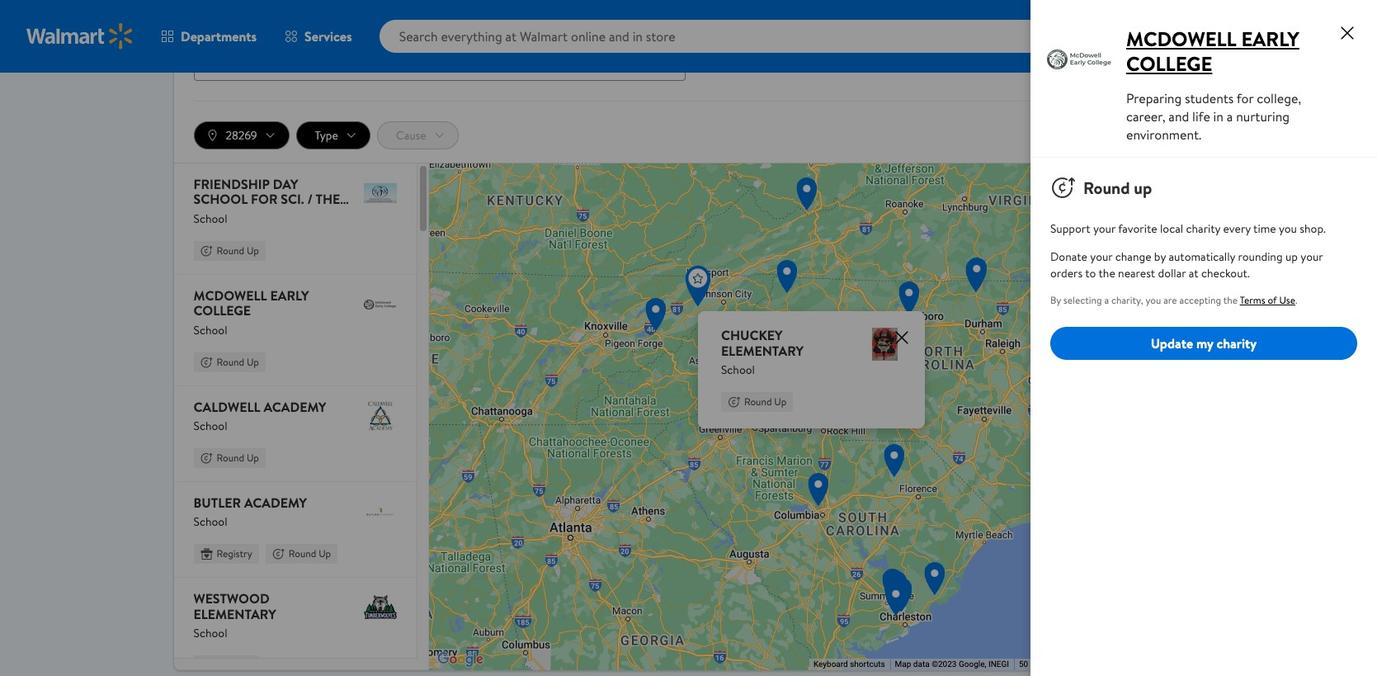 Task type: describe. For each thing, give the bounding box(es) containing it.
0 vertical spatial up
[[1134, 176, 1153, 199]]

drayton hall elementary at 32.85361 latitude, -80.069724 image
[[879, 580, 912, 618]]

Search search field
[[379, 20, 1099, 53]]

early for mcdowell early college
[[1242, 25, 1300, 53]]

close image
[[893, 328, 912, 348]]

round up for caldwell academy
[[217, 451, 259, 465]]

charity inside 'update my charity' button
[[1217, 334, 1257, 352]]

mcdowell early college
[[1127, 25, 1300, 78]]

at
[[1189, 265, 1199, 281]]

2 registry from the top
[[217, 658, 252, 672]]

mcdowell for mcdowell early college school
[[194, 286, 267, 305]]

the
[[316, 190, 340, 208]]

terms
[[1240, 293, 1266, 307]]

map
[[895, 660, 912, 669]]

data
[[914, 660, 930, 669]]

search for search charity or registry name
[[194, 15, 228, 31]]

by
[[1155, 248, 1166, 265]]

elementary for westwood
[[194, 605, 276, 623]]

your for favorite
[[1094, 220, 1116, 237]]

morningside middle at 32.877382 latitude, -80.002364 image
[[884, 577, 917, 616]]

donate
[[1051, 248, 1088, 265]]

shop.
[[1300, 220, 1326, 237]]

arts
[[194, 205, 225, 224]]

or
[[268, 15, 279, 31]]

south elementary at 36.374953 latitude, -78.989832 image
[[960, 258, 993, 297]]

km
[[1031, 660, 1042, 669]]

malcolm c. hursey montessori at 32.8756 latitude, -79.990744 image
[[885, 577, 918, 616]]

academy for butler academy
[[244, 494, 307, 512]]

mcdowell early college logo image
[[1048, 26, 1114, 92]]

for
[[251, 190, 278, 208]]

career,
[[1127, 107, 1166, 125]]

keyboard shortcuts
[[814, 660, 885, 669]]

search button
[[702, 27, 781, 67]]

1 registry from the top
[[217, 547, 252, 561]]

round for chuckey elementary
[[745, 395, 772, 409]]

caldwell academy at 36.13581 latitude, -79.886951 image
[[893, 280, 926, 319]]

academy for caldwell academy
[[264, 398, 326, 416]]

round inside mcdowell early college dialog
[[1084, 176, 1131, 199]]

round for mcdowell early college
[[217, 355, 244, 369]]

accepting
[[1180, 293, 1222, 307]]

keyboard shortcuts button
[[814, 659, 885, 671]]

westwood
[[194, 590, 270, 608]]

are
[[1164, 293, 1178, 307]]

.
[[1296, 293, 1298, 307]]

of
[[1268, 293, 1278, 307]]

preparing students for college, career, and life in a nurturing environment.
[[1127, 89, 1302, 144]]

search charity or registry name
[[194, 15, 351, 31]]

29
[[1343, 18, 1353, 32]]

map region
[[429, 164, 1204, 671]]

1 vertical spatial a
[[1105, 293, 1110, 307]]

edgemont elementary at 35.958617 latitude, -83.256336 image
[[640, 297, 673, 335]]

north charleston creative arts elementary at 32.8857 latitude, -79.9953 image
[[885, 576, 918, 615]]

your down shop.
[[1301, 248, 1324, 265]]

st. james santee elementary-middle at 33.061453 latitude, -79.538104 image
[[919, 561, 952, 599]]

up inside donate your change by automatically rounding up your orders to the nearest dollar at checkout.
[[1286, 248, 1298, 265]]

up for mcdowell early college
[[247, 355, 259, 369]]

pinehurst elementary at 32.943056 latitude, -80.053249 image
[[880, 571, 913, 610]]

to
[[1086, 265, 1097, 281]]

life
[[1193, 107, 1211, 125]]

school inside mcdowell early college school
[[194, 322, 227, 338]]

pepperhill elementary at 32.937529 latitude, -80.07731 image
[[879, 572, 912, 611]]

school for butler academy
[[194, 514, 227, 530]]

elementary for chuckey
[[722, 342, 804, 360]]

my
[[1197, 334, 1214, 352]]

round up
[[1084, 176, 1153, 199]]

school for westwood elementary
[[194, 625, 227, 642]]

close image
[[1338, 23, 1358, 43]]

update
[[1151, 334, 1194, 352]]

chuckey elementary at 36.214954 latitude, -82.695395 image
[[678, 264, 719, 311]]

round down butler academy school
[[289, 547, 316, 561]]

orders
[[1051, 265, 1083, 281]]

northwoods middle at 32.943426 latitude, -80.05358 image
[[880, 571, 913, 610]]

friendship day school for sci. / the arts
[[194, 175, 340, 224]]

your for change
[[1091, 248, 1113, 265]]

north charleston high at 32.881328 latitude, -79.978215 image
[[886, 577, 919, 616]]

1 horizontal spatial you
[[1279, 220, 1298, 237]]

round up down butler academy school
[[289, 547, 331, 561]]

ladson elementary at 32.986252 latitude, -80.106218 image
[[877, 567, 910, 606]]

support
[[1051, 220, 1091, 237]]

college,
[[1257, 89, 1302, 107]]

caldwell academy school
[[194, 398, 326, 434]]

in
[[1214, 107, 1224, 125]]

w. b. goodwin elementary at 32.860803 latitude, -80.047113 image
[[881, 579, 914, 618]]

1 vertical spatial you
[[1146, 293, 1162, 307]]

update my charity button
[[1051, 327, 1358, 360]]

round up for mcdowell early college
[[217, 355, 259, 369]]

springfield elementary at 32.836684 latitude, -80.060036 image
[[880, 581, 913, 620]]

round up for friendship day school for sci. / the arts
[[217, 243, 259, 257]]

donate your change by automatically rounding up your orders to the nearest dollar at checkout.
[[1051, 248, 1324, 281]]

by selecting a charity, you are accepting the terms of use .
[[1051, 293, 1298, 307]]

support your favorite local charity every time you shop.
[[1051, 220, 1326, 237]]

local
[[1161, 220, 1184, 237]]

change
[[1116, 248, 1152, 265]]

mcdowell early college link
[[1127, 25, 1300, 78]]

bluefield middle school at 37.248795 latitude, -81.244883 image
[[791, 176, 824, 215]]

shortcuts
[[850, 660, 885, 669]]

google,
[[959, 660, 987, 669]]

inegi
[[989, 660, 1010, 669]]

50 km button
[[1015, 659, 1092, 671]]

update my charity
[[1151, 334, 1257, 352]]



Task type: vqa. For each thing, say whether or not it's contained in the screenshot.
Map
yes



Task type: locate. For each thing, give the bounding box(es) containing it.
round up "favorite"
[[1084, 176, 1131, 199]]

school inside chuckey elementary school
[[722, 362, 756, 378]]

registry down westwood elementary school on the left bottom of the page
[[217, 658, 252, 672]]

lambs elementary at 32.884345 latitude, -80.066009 image
[[879, 576, 912, 615]]

school up caldwell
[[194, 322, 227, 338]]

search
[[194, 15, 228, 31], [722, 38, 761, 56]]

1 horizontal spatial elementary
[[722, 342, 804, 360]]

registry
[[217, 547, 252, 561], [217, 658, 252, 672]]

mcdowell inside the mcdowell early college
[[1127, 25, 1237, 53]]

your left "favorite"
[[1094, 220, 1116, 237]]

charity inside search charity or registry name element
[[231, 15, 266, 31]]

caldwell
[[194, 398, 261, 416]]

registry
[[282, 15, 321, 31]]

1 horizontal spatial the
[[1224, 293, 1238, 307]]

butler academy at 34.3666 latitude, -80.0829 image
[[879, 443, 912, 481]]

chuckey
[[722, 327, 783, 345]]

0 horizontal spatial a
[[1105, 293, 1110, 307]]

school down chuckey
[[722, 362, 756, 378]]

you right time
[[1279, 220, 1298, 237]]

50
[[1019, 660, 1029, 669]]

search charity or registry name element
[[194, 13, 689, 81]]

academy inside 'caldwell academy school'
[[264, 398, 326, 416]]

butler academy school
[[194, 494, 307, 530]]

early
[[1242, 25, 1300, 53], [270, 286, 309, 305]]

for
[[1237, 89, 1254, 107]]

favorite
[[1119, 220, 1158, 237]]

school inside 'caldwell academy school'
[[194, 418, 227, 434]]

0 vertical spatial academy
[[264, 398, 326, 416]]

1 vertical spatial elementary
[[194, 605, 276, 623]]

terms of use link
[[1240, 293, 1296, 307]]

you
[[1279, 220, 1298, 237], [1146, 293, 1162, 307]]

a left charity, at the top right of page
[[1105, 293, 1110, 307]]

mcdowell early college dialog
[[1031, 0, 1378, 676]]

1 vertical spatial up
[[1286, 248, 1298, 265]]

google image
[[434, 649, 488, 671]]

mcdowell early college school
[[194, 286, 309, 338]]

students
[[1185, 89, 1234, 107]]

round down arts
[[217, 243, 244, 257]]

29 button
[[1312, 17, 1369, 56]]

a right in
[[1227, 107, 1234, 125]]

nearest
[[1119, 265, 1156, 281]]

by
[[1051, 293, 1062, 307]]

1 vertical spatial the
[[1224, 293, 1238, 307]]

©2023
[[932, 660, 957, 669]]

round
[[1084, 176, 1131, 199], [217, 243, 244, 257], [217, 355, 244, 369], [745, 395, 772, 409], [217, 451, 244, 465], [289, 547, 316, 561]]

elementary
[[722, 342, 804, 360], [194, 605, 276, 623]]

early inside mcdowell early college school
[[270, 286, 309, 305]]

1 vertical spatial search
[[722, 38, 761, 56]]

you left are
[[1146, 293, 1162, 307]]

0 vertical spatial registry
[[217, 547, 252, 561]]

1 vertical spatial college
[[194, 302, 251, 320]]

2 vertical spatial charity
[[1217, 334, 1257, 352]]

0 horizontal spatial elementary
[[194, 605, 276, 623]]

a
[[1227, 107, 1234, 125], [1105, 293, 1110, 307]]

automatically
[[1169, 248, 1236, 265]]

your left change
[[1091, 248, 1113, 265]]

up for chuckey elementary
[[775, 395, 787, 409]]

round up for chuckey elementary
[[745, 395, 787, 409]]

school down westwood
[[194, 625, 227, 642]]

round up down chuckey elementary school
[[745, 395, 787, 409]]

school
[[194, 190, 248, 208]]

charity
[[231, 15, 266, 31], [1187, 220, 1221, 237], [1217, 334, 1257, 352]]

a. c. corcoran elementary at 32.960903 latitude, -80.060268 image
[[880, 570, 913, 609]]

1 vertical spatial academy
[[244, 494, 307, 512]]

up up "favorite"
[[1134, 176, 1153, 199]]

every
[[1224, 220, 1251, 237]]

school for caldwell academy
[[194, 418, 227, 434]]

up for friendship day school for sci. / the arts
[[247, 243, 259, 257]]

environment.
[[1127, 125, 1202, 144]]

0 vertical spatial college
[[1127, 50, 1213, 78]]

0 vertical spatial elementary
[[722, 342, 804, 360]]

and
[[1169, 107, 1190, 125]]

school for chuckey elementary
[[722, 362, 756, 378]]

school inside butler academy school
[[194, 514, 227, 530]]

0 horizontal spatial you
[[1146, 293, 1162, 307]]

1 vertical spatial early
[[270, 286, 309, 305]]

search for search
[[722, 38, 761, 56]]

college inside the mcdowell early college
[[1127, 50, 1213, 78]]

keyboard
[[814, 660, 848, 669]]

round up
[[217, 243, 259, 257], [217, 355, 259, 369], [745, 395, 787, 409], [217, 451, 259, 465], [289, 547, 331, 561]]

academy
[[264, 398, 326, 416], [244, 494, 307, 512]]

sci.
[[281, 190, 304, 208]]

0 vertical spatial search
[[194, 15, 228, 31]]

nurturing
[[1237, 107, 1290, 125]]

0 horizontal spatial search
[[194, 15, 228, 31]]

rb stall high at 32.925594 latitude, -80.081809 image
[[879, 573, 912, 612]]

search inside search charity or registry name element
[[194, 15, 228, 31]]

0 horizontal spatial up
[[1134, 176, 1153, 199]]

preparing
[[1127, 89, 1182, 107]]

midland park primary at 32.920681 latitude, -80.041111 image
[[881, 574, 914, 613]]

1 vertical spatial mcdowell
[[194, 286, 267, 305]]

1 horizontal spatial mcdowell
[[1127, 25, 1237, 53]]

school down caldwell
[[194, 418, 227, 434]]

hunley park elementary at 32.891742 latitude, -80.073375 image
[[879, 576, 912, 615]]

the right to
[[1099, 265, 1116, 281]]

school
[[194, 210, 227, 227], [194, 322, 227, 338], [722, 362, 756, 378], [194, 418, 227, 434], [194, 514, 227, 530], [194, 625, 227, 642]]

mcdowell inside mcdowell early college school
[[194, 286, 267, 305]]

your
[[1094, 220, 1116, 237], [1091, 248, 1113, 265], [1301, 248, 1324, 265]]

the
[[1099, 265, 1116, 281], [1224, 293, 1238, 307]]

friendship
[[194, 175, 270, 193]]

round up butler
[[217, 451, 244, 465]]

matilda f. dunston elementary at 32.899957 latitude, -80.009853 image
[[884, 576, 917, 614]]

round up down arts
[[217, 243, 259, 257]]

1 horizontal spatial college
[[1127, 50, 1213, 78]]

college for mcdowell early college school
[[194, 302, 251, 320]]

0 horizontal spatial early
[[270, 286, 309, 305]]

checkout.
[[1202, 265, 1250, 281]]

charleston school of the arts at 32.885838 latitude, -79.999589 image
[[884, 576, 917, 615]]

0 vertical spatial mcdowell
[[1127, 25, 1237, 53]]

westwood elementary at 36.365142 latitude, -81.510741 image
[[771, 259, 804, 297]]

name
[[323, 15, 351, 31]]

a inside preparing students for college, career, and life in a nurturing environment.
[[1227, 107, 1234, 125]]

0 vertical spatial a
[[1227, 107, 1234, 125]]

day
[[273, 175, 298, 193]]

early for mcdowell early college school
[[270, 286, 309, 305]]

dollar
[[1159, 265, 1187, 281]]

50 km
[[1019, 660, 1044, 669]]

up
[[1134, 176, 1153, 199], [1286, 248, 1298, 265]]

0 vertical spatial early
[[1242, 25, 1300, 53]]

search inside search button
[[722, 38, 761, 56]]

selecting
[[1064, 293, 1103, 307]]

Search charity or registry name text field
[[194, 35, 686, 81]]

registry down butler academy school
[[217, 547, 252, 561]]

time
[[1254, 220, 1277, 237]]

chuckey elementary school
[[722, 327, 804, 378]]

1 horizontal spatial early
[[1242, 25, 1300, 53]]

westwood elementary school
[[194, 590, 276, 642]]

0 horizontal spatial the
[[1099, 265, 1116, 281]]

0 horizontal spatial mcdowell
[[194, 286, 267, 305]]

0 horizontal spatial college
[[194, 302, 251, 320]]

up right rounding
[[1286, 248, 1298, 265]]

academy right butler
[[244, 494, 307, 512]]

round up down 'caldwell academy school'
[[217, 451, 259, 465]]

school down school in the left of the page
[[194, 210, 227, 227]]

round up caldwell
[[217, 355, 244, 369]]

college
[[1127, 50, 1213, 78], [194, 302, 251, 320]]

/
[[307, 190, 313, 208]]

college inside mcdowell early college school
[[194, 302, 251, 320]]

columbia high at 34.048161 latitude, -81.092886 image
[[803, 472, 836, 510]]

1 horizontal spatial up
[[1286, 248, 1298, 265]]

rounding
[[1239, 248, 1283, 265]]

charity left the 'or'
[[231, 15, 266, 31]]

early inside the mcdowell early college
[[1242, 25, 1300, 53]]

jerry zucker middle school of science at 32.875908 latitude, -80.060599 image
[[880, 577, 913, 616]]

charity,
[[1112, 293, 1144, 307]]

0 vertical spatial charity
[[231, 15, 266, 31]]

1 vertical spatial charity
[[1187, 220, 1221, 237]]

round down chuckey elementary school
[[745, 395, 772, 409]]

0 vertical spatial you
[[1279, 220, 1298, 237]]

mcdowell early college at 35.656557 latitude, -81.960879 image
[[737, 325, 770, 363]]

map data ©2023 google, inegi
[[895, 660, 1010, 669]]

school down butler
[[194, 514, 227, 530]]

academy inside butler academy school
[[244, 494, 307, 512]]

charity up automatically
[[1187, 220, 1221, 237]]

college for mcdowell early college
[[1127, 50, 1213, 78]]

up for caldwell academy
[[247, 451, 259, 465]]

academy right caldwell
[[264, 398, 326, 416]]

north charleston elementary at 32.884361 latitude, -79.982092 image
[[886, 576, 919, 615]]

walmart image
[[26, 23, 134, 50]]

the inside donate your change by automatically rounding up your orders to the nearest dollar at checkout.
[[1099, 265, 1116, 281]]

the left terms
[[1224, 293, 1238, 307]]

use
[[1280, 293, 1296, 307]]

charity right my
[[1217, 334, 1257, 352]]

round for caldwell academy
[[217, 451, 244, 465]]

1 horizontal spatial a
[[1227, 107, 1234, 125]]

roxboro community school at 36.391476 latitude, -78.979099 image
[[961, 256, 994, 295]]

1 vertical spatial registry
[[217, 658, 252, 672]]

deer park middle at 32.964569 latitude, -80.049075 image
[[881, 570, 914, 609]]

school inside westwood elementary school
[[194, 625, 227, 642]]

round for friendship day school for sci. / the arts
[[217, 243, 244, 257]]

round up up caldwell
[[217, 355, 259, 369]]

up
[[247, 243, 259, 257], [247, 355, 259, 369], [775, 395, 787, 409], [247, 451, 259, 465], [319, 547, 331, 561]]

Walmart Site-Wide search field
[[379, 20, 1099, 53]]

0 vertical spatial the
[[1099, 265, 1116, 281]]

mcdowell for mcdowell early college
[[1127, 25, 1237, 53]]

1 horizontal spatial search
[[722, 38, 761, 56]]

butler
[[194, 494, 241, 512]]



